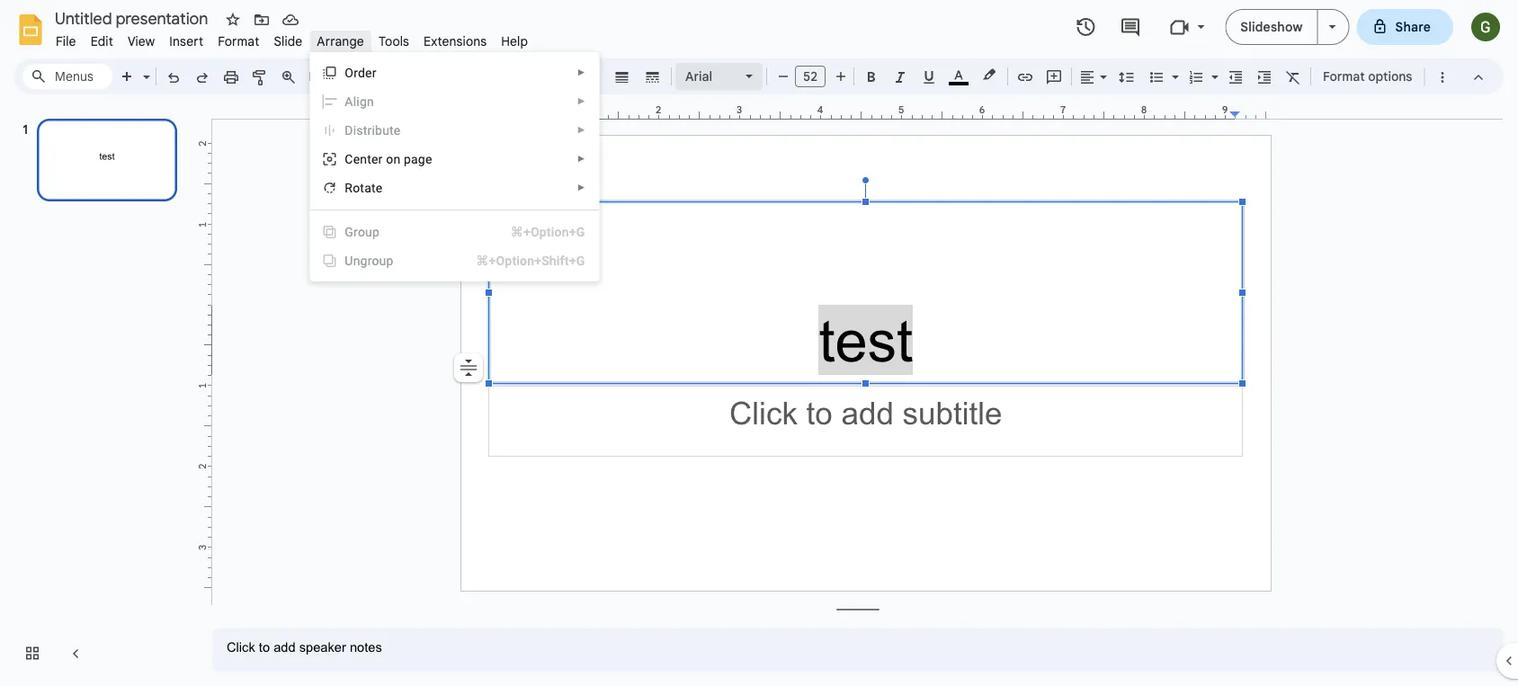 Task type: vqa. For each thing, say whether or not it's contained in the screenshot.


Task type: locate. For each thing, give the bounding box(es) containing it.
option
[[454, 353, 483, 382]]

edit menu item
[[83, 31, 120, 52]]

rotate r element
[[345, 180, 388, 195]]

insert
[[169, 33, 203, 49]]

on
[[386, 152, 401, 166]]

menu item containing u
[[311, 246, 598, 275]]

a lign
[[345, 94, 374, 109]]

d istribute
[[345, 123, 401, 138]]

share button
[[1357, 9, 1454, 45]]

format inside button
[[1323, 68, 1365, 84]]

rder
[[354, 65, 377, 80]]

main toolbar
[[112, 0, 1457, 511]]

Star checkbox
[[220, 7, 246, 32]]

application
[[0, 0, 1518, 686]]

menu
[[310, 52, 599, 282]]

menu item containing d
[[311, 116, 598, 145]]

file menu item
[[49, 31, 83, 52]]

4 ► from the top
[[577, 154, 586, 164]]

1 ► from the top
[[577, 67, 586, 78]]

ungroup u element
[[345, 253, 399, 268]]

format
[[218, 33, 259, 49], [1323, 68, 1365, 84]]

3 menu item from the top
[[311, 218, 598, 246]]

help
[[501, 33, 528, 49]]

Zoom field
[[303, 64, 374, 90]]

►
[[577, 67, 586, 78], [577, 96, 586, 107], [577, 125, 586, 135], [577, 154, 586, 164], [577, 183, 586, 193]]

0 horizontal spatial format
[[218, 33, 259, 49]]

4 menu item from the top
[[311, 246, 598, 275]]

a
[[345, 94, 353, 109]]

1 horizontal spatial format
[[1323, 68, 1365, 84]]

format inside menu item
[[218, 33, 259, 49]]

order o element
[[345, 65, 382, 80]]

3 ► from the top
[[577, 125, 586, 135]]

menu item
[[311, 87, 598, 116], [311, 116, 598, 145], [311, 218, 598, 246], [311, 246, 598, 275]]

view menu item
[[120, 31, 162, 52]]

tools menu item
[[371, 31, 417, 52]]

arrange
[[317, 33, 364, 49]]

border weight option
[[612, 64, 633, 89]]

⌘+option+shift+g element
[[454, 252, 585, 270]]

font list. arial selected. option
[[685, 64, 735, 89]]

Font size field
[[795, 66, 833, 92]]

menu bar
[[49, 23, 535, 53]]

arrange menu item
[[310, 31, 371, 52]]

Zoom text field
[[306, 64, 356, 89]]

Menus field
[[22, 64, 112, 89]]

right margin image
[[1230, 105, 1271, 119]]

border dash option
[[643, 64, 663, 89]]

r otate
[[345, 180, 383, 195]]

ngroup
[[353, 253, 394, 268]]

line & paragraph spacing image
[[1117, 64, 1137, 89]]

format down star option
[[218, 33, 259, 49]]

menu bar inside menu bar banner
[[49, 23, 535, 53]]

1 vertical spatial format
[[1323, 68, 1365, 84]]

navigation
[[0, 102, 198, 686]]

arial
[[685, 68, 712, 84]]

1 menu item from the top
[[311, 87, 598, 116]]

5 ► from the top
[[577, 183, 586, 193]]

help menu item
[[494, 31, 535, 52]]

slideshow
[[1241, 19, 1303, 35]]

format for format
[[218, 33, 259, 49]]

2 menu item from the top
[[311, 116, 598, 145]]

center on page c element
[[345, 152, 438, 166]]

start slideshow (⌘+enter) image
[[1329, 25, 1336, 29]]

menu bar containing file
[[49, 23, 535, 53]]

tools
[[379, 33, 409, 49]]

group g element
[[345, 224, 385, 239]]

shrink text on overflow image
[[456, 355, 481, 380]]

⌘+option+shift+g
[[476, 253, 585, 268]]

slide
[[274, 33, 303, 49]]

extensions menu item
[[417, 31, 494, 52]]

► for lign
[[577, 96, 586, 107]]

format left options
[[1323, 68, 1365, 84]]

o rder
[[345, 65, 377, 80]]

menu containing o
[[310, 52, 599, 282]]

Rename text field
[[49, 7, 219, 29]]

highlight color image
[[980, 64, 999, 85]]

u
[[345, 253, 353, 268]]

text color image
[[949, 64, 969, 85]]

menu bar banner
[[0, 0, 1518, 686]]

g
[[345, 224, 354, 239]]

2 ► from the top
[[577, 96, 586, 107]]

r
[[345, 180, 353, 195]]

0 vertical spatial format
[[218, 33, 259, 49]]

menu item containing g
[[311, 218, 598, 246]]



Task type: describe. For each thing, give the bounding box(es) containing it.
share
[[1396, 19, 1431, 35]]

slide menu item
[[267, 31, 310, 52]]

border color: transparent image
[[581, 64, 602, 87]]

otate
[[353, 180, 383, 195]]

g roup
[[345, 224, 380, 239]]

format menu item
[[211, 31, 267, 52]]

align a element
[[345, 94, 379, 109]]

c
[[345, 152, 353, 166]]

⌘+option+g element
[[489, 223, 585, 241]]

format options button
[[1315, 63, 1421, 90]]

⌘+option+g
[[511, 224, 585, 239]]

lign
[[353, 94, 374, 109]]

new slide with layout image
[[139, 65, 150, 71]]

u ngroup
[[345, 253, 394, 268]]

page
[[404, 152, 432, 166]]

format for format options
[[1323, 68, 1365, 84]]

insert menu item
[[162, 31, 211, 52]]

c enter on page
[[345, 152, 432, 166]]

options
[[1368, 68, 1413, 84]]

format options
[[1323, 68, 1413, 84]]

slideshow button
[[1225, 9, 1318, 45]]

► for otate
[[577, 183, 586, 193]]

o
[[345, 65, 354, 80]]

► for enter on page
[[577, 154, 586, 164]]

enter
[[353, 152, 383, 166]]

menu item containing a
[[311, 87, 598, 116]]

istribute
[[353, 123, 401, 138]]

edit
[[91, 33, 113, 49]]

► for rder
[[577, 67, 586, 78]]

application containing slideshow
[[0, 0, 1518, 686]]

d
[[345, 123, 353, 138]]

► for istribute
[[577, 125, 586, 135]]

roup
[[354, 224, 380, 239]]

file
[[56, 33, 76, 49]]

Font size text field
[[796, 66, 825, 87]]

distribute d element
[[345, 123, 406, 138]]

view
[[128, 33, 155, 49]]

extensions
[[424, 33, 487, 49]]



